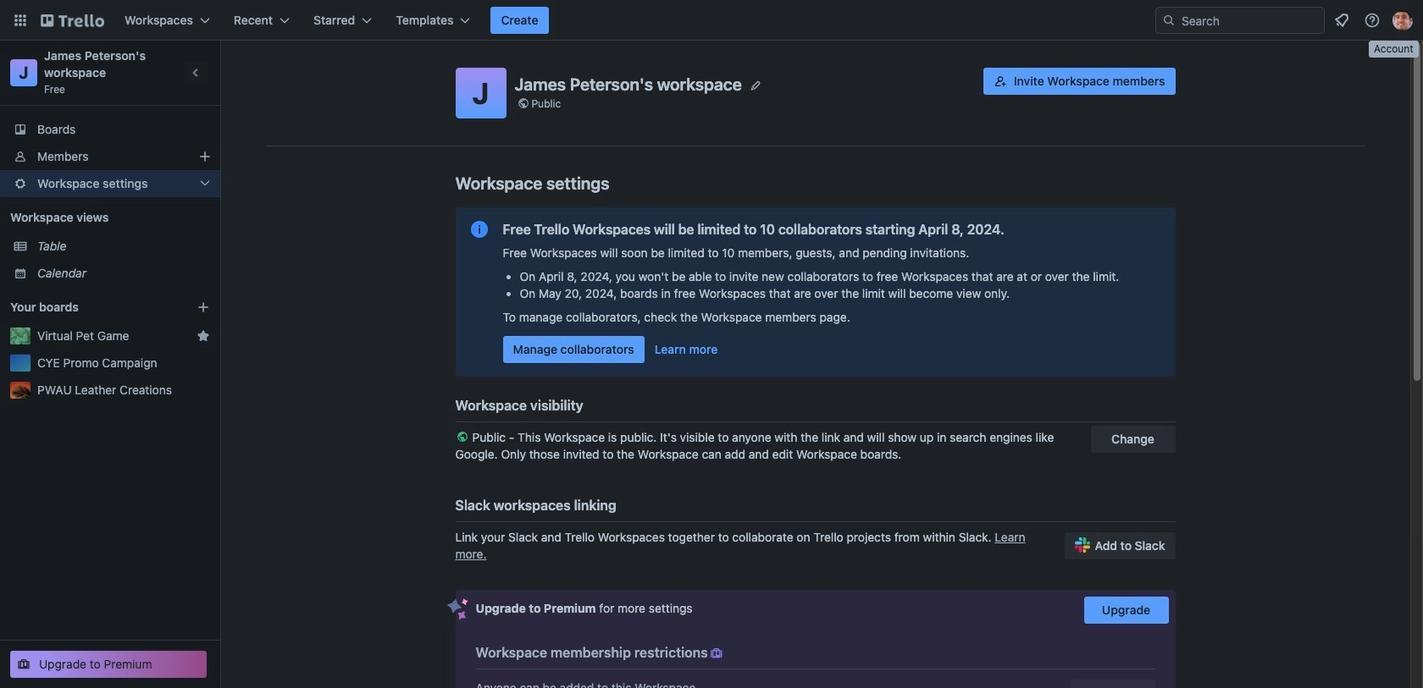Task type: describe. For each thing, give the bounding box(es) containing it.
primary element
[[0, 0, 1424, 41]]

0 notifications image
[[1332, 10, 1352, 31]]

add board image
[[197, 301, 210, 314]]

Search field
[[1156, 7, 1325, 34]]

sm image
[[708, 646, 725, 663]]

back to home image
[[41, 7, 104, 34]]



Task type: locate. For each thing, give the bounding box(es) containing it.
search image
[[1163, 14, 1176, 27]]

starred icon image
[[197, 330, 210, 343]]

tooltip
[[1369, 41, 1419, 57]]

james peterson (jamespeterson93) image
[[1393, 10, 1413, 31]]

sparkle image
[[447, 599, 468, 621]]

your boards with 3 items element
[[10, 297, 171, 318]]

workspace navigation collapse icon image
[[185, 61, 208, 85]]

open information menu image
[[1364, 12, 1381, 29]]



Task type: vqa. For each thing, say whether or not it's contained in the screenshot.
SPARKLE icon
yes



